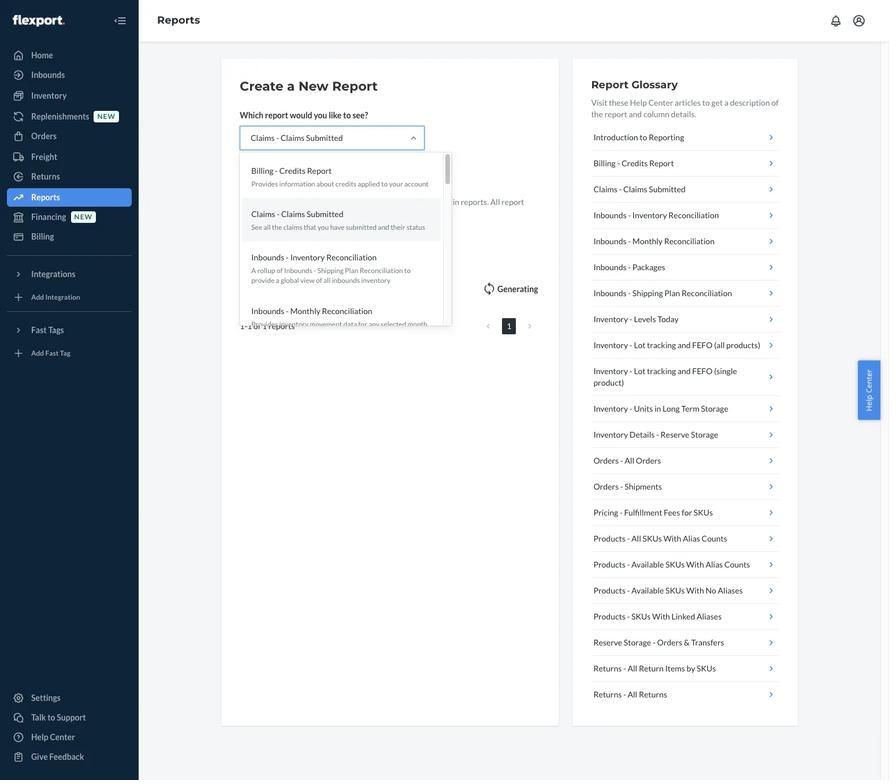 Task type: locate. For each thing, give the bounding box(es) containing it.
in
[[453, 197, 459, 207], [291, 209, 298, 218], [655, 404, 661, 414]]

2 fefo from the top
[[692, 366, 713, 376]]

0 vertical spatial information
[[279, 180, 315, 188]]

add for add fast tag
[[31, 349, 44, 358]]

fefo for (single
[[692, 366, 713, 376]]

inventory left levels
[[594, 314, 628, 324]]

to left get
[[702, 98, 710, 107]]

submitted inside button
[[649, 184, 686, 194]]

create for create report
[[250, 170, 275, 180]]

you right 'that'
[[318, 223, 329, 232]]

in left long
[[655, 404, 661, 414]]

1 horizontal spatial reports link
[[157, 14, 200, 27]]

all right reports.
[[490, 197, 500, 207]]

report down reporting
[[649, 158, 674, 168]]

and down inventory - lot tracking and fefo (all products) button
[[678, 366, 691, 376]]

1 vertical spatial reserve
[[594, 638, 622, 648]]

available inside button
[[632, 586, 664, 596]]

shipments
[[625, 482, 662, 492]]

1 horizontal spatial all
[[324, 276, 331, 285]]

2 1 from the left
[[247, 321, 252, 331]]

storage inside button
[[701, 404, 728, 414]]

storage
[[701, 404, 728, 414], [691, 430, 718, 440], [624, 638, 651, 648]]

fast inside add fast tag link
[[45, 349, 59, 358]]

skus right by
[[697, 664, 716, 674]]

1 vertical spatial alias
[[706, 560, 723, 570]]

applied
[[358, 180, 380, 188]]

2 horizontal spatial billing
[[594, 158, 616, 168]]

create inside button
[[250, 170, 275, 180]]

2 add from the top
[[31, 349, 44, 358]]

help
[[630, 98, 647, 107], [864, 395, 874, 411], [31, 733, 48, 742]]

report inside billing - credits report provides information about credits applied to your account
[[307, 166, 332, 176]]

1 horizontal spatial help center
[[864, 369, 874, 411]]

fast left tags
[[31, 325, 47, 335]]

- down rollup
[[268, 277, 271, 287]]

0 horizontal spatial credits
[[279, 166, 306, 176]]

inventory inside inbounds - inventory reconciliation a rollup of inbounds - shipping plan reconciliation to provide a global view of all inbounds inventory
[[361, 276, 390, 285]]

add left integration
[[31, 293, 44, 302]]

information
[[279, 180, 315, 188], [356, 197, 398, 207]]

0 vertical spatial new
[[97, 112, 116, 121]]

with down "fees"
[[663, 534, 681, 544]]

be
[[409, 197, 418, 207]]

support
[[57, 713, 86, 723]]

see?
[[353, 110, 368, 120]]

you left like
[[314, 110, 327, 120]]

fefo inside button
[[692, 340, 713, 350]]

orders for orders - shipments
[[594, 482, 619, 492]]

and left 'column'
[[629, 109, 642, 119]]

aliases inside button
[[697, 612, 722, 622]]

new inside it may take up to 2 hours for new information to be reflected in reports. all report time fields are in universal time (utc).
[[340, 197, 355, 207]]

with down products - all skus with alias counts button
[[686, 560, 704, 570]]

inventory - units in long term storage
[[594, 404, 728, 414]]

inventory for inventory
[[31, 91, 67, 101]]

which report would you like to see?
[[240, 110, 368, 120]]

open notifications image
[[829, 14, 843, 28]]

return
[[639, 664, 664, 674]]

1 horizontal spatial plan
[[665, 288, 680, 298]]

0 horizontal spatial plan
[[345, 267, 358, 275]]

report inside it may take up to 2 hours for new information to be reflected in reports. all report time fields are in universal time (utc).
[[502, 197, 524, 207]]

products inside button
[[594, 586, 626, 596]]

0 horizontal spatial information
[[279, 180, 315, 188]]

for
[[328, 197, 338, 207], [358, 320, 367, 328], [682, 508, 692, 518]]

1 vertical spatial add
[[31, 349, 44, 358]]

0 vertical spatial reports link
[[157, 14, 200, 27]]

2 provides from the top
[[251, 320, 278, 328]]

0 vertical spatial provides
[[251, 180, 278, 188]]

long
[[663, 404, 680, 414]]

0 vertical spatial all
[[264, 223, 271, 232]]

1 horizontal spatial the
[[591, 109, 603, 119]]

1 horizontal spatial inventory
[[361, 276, 390, 285]]

add integration link
[[7, 288, 132, 307]]

credits inside button
[[622, 158, 648, 168]]

orders up freight
[[31, 131, 57, 141]]

lot inside button
[[634, 340, 646, 350]]

tracking for (all
[[647, 340, 676, 350]]

2 available from the top
[[632, 586, 664, 596]]

inbounds for inbounds - monthly reconciliation
[[594, 236, 627, 246]]

inbounds for inbounds - inventory reconciliation a rollup of inbounds - shipping plan reconciliation to provide a global view of all inbounds inventory
[[251, 253, 284, 262]]

all for returns - all return items by skus
[[628, 664, 637, 674]]

1 horizontal spatial reports
[[157, 14, 200, 27]]

lot for inventory - lot tracking and fefo (single product)
[[634, 366, 646, 376]]

shipping up inbounds
[[318, 267, 344, 275]]

billing down "financing"
[[31, 232, 54, 242]]

information inside it may take up to 2 hours for new information to be reflected in reports. all report time fields are in universal time (utc).
[[356, 197, 398, 207]]

monthly for inbounds - monthly reconciliation provides inventory movement data for any selected month
[[290, 306, 320, 316]]

0 vertical spatial aliases
[[718, 586, 743, 596]]

inbounds left packages
[[594, 262, 627, 272]]

available for products - available skus with no aliases
[[632, 586, 664, 596]]

provides up take
[[251, 180, 278, 188]]

1 add from the top
[[31, 293, 44, 302]]

with
[[663, 534, 681, 544], [686, 560, 704, 570], [686, 586, 704, 596], [652, 612, 670, 622]]

inbounds down home
[[31, 70, 65, 80]]

0 horizontal spatial new
[[74, 213, 92, 222]]

information up (utc).
[[356, 197, 398, 207]]

tag
[[60, 349, 70, 358]]

inbounds inside "inbounds - shipping plan reconciliation" button
[[594, 288, 627, 298]]

fast left tag
[[45, 349, 59, 358]]

of right rollup
[[277, 267, 283, 275]]

1 vertical spatial tracking
[[647, 366, 676, 376]]

orders for orders - all orders
[[594, 456, 619, 466]]

0 vertical spatial create
[[240, 79, 283, 94]]

to inside billing - credits report provides information about credits applied to your account
[[381, 180, 388, 188]]

0 horizontal spatial inventory
[[279, 320, 309, 328]]

0 horizontal spatial help
[[31, 733, 48, 742]]

report inside visit these help center articles to get a description of the report and column details.
[[605, 109, 627, 119]]

0 vertical spatial center
[[649, 98, 673, 107]]

- inside 'button'
[[623, 690, 626, 700]]

report inside button
[[276, 170, 300, 180]]

available
[[632, 560, 664, 570], [632, 586, 664, 596]]

all down fulfillment
[[632, 534, 641, 544]]

2 horizontal spatial new
[[340, 197, 355, 207]]

submitted inside 'claims - claims submitted see all the claims that you have submitted and their status'
[[307, 209, 343, 219]]

monthly inside button
[[633, 236, 663, 246]]

reports.
[[461, 197, 489, 207]]

a
[[251, 267, 256, 275]]

- left levels
[[630, 314, 632, 324]]

billing for billing
[[31, 232, 54, 242]]

1 vertical spatial lot
[[634, 366, 646, 376]]

2 vertical spatial in
[[655, 404, 661, 414]]

are
[[278, 209, 289, 218]]

inbounds inside inbounds 'link'
[[31, 70, 65, 80]]

inventory for inventory - lot tracking and fefo (all products)
[[594, 340, 628, 350]]

- down the returns - all return items by skus
[[623, 690, 626, 700]]

a right get
[[724, 98, 729, 107]]

0 vertical spatial in
[[453, 197, 459, 207]]

pricing - fulfillment fees for skus
[[594, 508, 713, 518]]

inbounds - monthly reconciliation button
[[591, 229, 779, 255]]

1 vertical spatial all
[[324, 276, 331, 285]]

with for products - available skus with no aliases
[[686, 586, 704, 596]]

2 vertical spatial new
[[74, 213, 92, 222]]

open account menu image
[[852, 14, 866, 28]]

inventory - levels today
[[594, 314, 679, 324]]

inventory up inbounds - monthly reconciliation
[[633, 210, 667, 220]]

visit these help center articles to get a description of the report and column details.
[[591, 98, 779, 119]]

1 vertical spatial new
[[340, 197, 355, 207]]

inventory up 'orders - all orders'
[[594, 430, 628, 440]]

1 vertical spatial counts
[[725, 560, 750, 570]]

orders inside "button"
[[594, 482, 619, 492]]

0 vertical spatial lot
[[634, 340, 646, 350]]

report right reports.
[[502, 197, 524, 207]]

1 lot from the top
[[634, 340, 646, 350]]

home link
[[7, 46, 132, 65]]

inventory
[[361, 276, 390, 285], [279, 320, 309, 328]]

center
[[649, 98, 673, 107], [864, 369, 874, 393], [50, 733, 75, 742]]

you inside 'claims - claims submitted see all the claims that you have submitted and their status'
[[318, 223, 329, 232]]

storage right term
[[701, 404, 728, 414]]

inbounds for inbounds - packages
[[594, 262, 627, 272]]

center inside help center button
[[864, 369, 874, 393]]

inbounds - shipping plan reconciliation button
[[591, 281, 779, 307]]

2 vertical spatial a
[[276, 276, 279, 285]]

inventory inside inbounds - inventory reconciliation a rollup of inbounds - shipping plan reconciliation to provide a global view of all inbounds inventory
[[290, 253, 325, 262]]

- up orders - shipments
[[620, 456, 623, 466]]

the inside visit these help center articles to get a description of the report and column details.
[[591, 109, 603, 119]]

credits down introduction to reporting
[[622, 158, 648, 168]]

0 vertical spatial help center
[[864, 369, 874, 411]]

0 vertical spatial fast
[[31, 325, 47, 335]]

inbounds up inbounds - packages
[[594, 236, 627, 246]]

claims - claims submitted down would
[[251, 133, 343, 143]]

chevron right image
[[528, 322, 532, 330]]

2 horizontal spatial in
[[655, 404, 661, 414]]

2 products from the top
[[594, 560, 626, 570]]

2 horizontal spatial center
[[864, 369, 874, 393]]

1 vertical spatial inventory
[[279, 320, 309, 328]]

create for create a new report
[[240, 79, 283, 94]]

lot
[[634, 340, 646, 350], [634, 366, 646, 376]]

billing
[[594, 158, 616, 168], [251, 166, 273, 176], [31, 232, 54, 242]]

1 vertical spatial fast
[[45, 349, 59, 358]]

1 horizontal spatial help
[[630, 98, 647, 107]]

inventory
[[31, 91, 67, 101], [633, 210, 667, 220], [290, 253, 325, 262], [594, 314, 628, 324], [594, 340, 628, 350], [594, 366, 628, 376], [594, 404, 628, 414], [594, 430, 628, 440]]

1 horizontal spatial reserve
[[661, 430, 689, 440]]

4 products from the top
[[594, 612, 626, 622]]

reports
[[157, 14, 200, 27], [31, 192, 60, 202], [240, 244, 283, 257]]

1 horizontal spatial billing
[[251, 166, 273, 176]]

1 horizontal spatial center
[[649, 98, 673, 107]]

1 provides from the top
[[251, 180, 278, 188]]

reconciliation for inbounds - monthly reconciliation
[[664, 236, 715, 246]]

returns for returns - all returns
[[594, 690, 622, 700]]

report up about
[[307, 166, 332, 176]]

- up "reports"
[[286, 306, 289, 316]]

returns - all returns button
[[591, 682, 779, 708]]

of right view on the left top of the page
[[316, 276, 322, 285]]

add
[[31, 293, 44, 302], [31, 349, 44, 358]]

inbounds - shipping plan reconciliation
[[594, 288, 732, 298]]

all inside 'button'
[[628, 690, 637, 700]]

1 horizontal spatial information
[[356, 197, 398, 207]]

the down visit
[[591, 109, 603, 119]]

product)
[[594, 378, 624, 388]]

plan inside inbounds - inventory reconciliation a rollup of inbounds - shipping plan reconciliation to provide a global view of all inbounds inventory
[[345, 267, 358, 275]]

inventory - lot tracking and fefo (single product)
[[594, 366, 737, 388]]

0 vertical spatial tracking
[[647, 340, 676, 350]]

reports
[[269, 321, 295, 331]]

a left global
[[276, 276, 279, 285]]

inbounds link
[[7, 66, 132, 84]]

1 available from the top
[[632, 560, 664, 570]]

1 vertical spatial claims - claims submitted
[[594, 184, 686, 194]]

0 horizontal spatial the
[[272, 223, 282, 232]]

monthly inside inbounds - monthly reconciliation provides inventory movement data for any selected month
[[290, 306, 320, 316]]

all inside inbounds - inventory reconciliation a rollup of inbounds - shipping plan reconciliation to provide a global view of all inbounds inventory
[[324, 276, 331, 285]]

create report
[[250, 170, 300, 180]]

tracking inside button
[[647, 340, 676, 350]]

0 vertical spatial inventory
[[361, 276, 390, 285]]

orders - shipments
[[594, 482, 662, 492]]

for up time at top
[[328, 197, 338, 207]]

1 1 from the left
[[240, 321, 244, 331]]

- up inventory - units in long term storage
[[630, 366, 632, 376]]

available down products - all skus with alias counts
[[632, 560, 664, 570]]

with left no
[[686, 586, 704, 596]]

2 vertical spatial storage
[[624, 638, 651, 648]]

1 vertical spatial create
[[250, 170, 275, 180]]

universal
[[299, 209, 333, 218]]

1 vertical spatial information
[[356, 197, 398, 207]]

inbounds for inbounds - monthly reconciliation provides inventory movement data for any selected month
[[251, 306, 284, 316]]

to left your
[[381, 180, 388, 188]]

0 vertical spatial available
[[632, 560, 664, 570]]

counts for products - all skus with alias counts
[[702, 534, 727, 544]]

1 vertical spatial in
[[291, 209, 298, 218]]

- left the shipments
[[620, 482, 623, 492]]

1 vertical spatial help center
[[31, 733, 75, 742]]

billing inside button
[[594, 158, 616, 168]]

available inside button
[[632, 560, 664, 570]]

3 products from the top
[[594, 586, 626, 596]]

inventory up view on the left top of the page
[[290, 253, 325, 262]]

0 horizontal spatial reports link
[[7, 188, 132, 207]]

may
[[247, 197, 262, 207]]

for inside it may take up to 2 hours for new information to be reflected in reports. all report time fields are in universal time (utc).
[[328, 197, 338, 207]]

products for products - skus with linked aliases
[[594, 612, 626, 622]]

2 vertical spatial reports
[[240, 244, 283, 257]]

have
[[330, 223, 345, 232]]

monthly up packages
[[633, 236, 663, 246]]

1 vertical spatial shipping
[[633, 288, 663, 298]]

1 horizontal spatial shipping
[[633, 288, 663, 298]]

credits inside billing - credits report provides information about credits applied to your account
[[279, 166, 306, 176]]

submitted down hours
[[307, 209, 343, 219]]

2
[[300, 197, 304, 207]]

returns for returns
[[31, 172, 60, 181]]

skus up products - available skus with no aliases
[[666, 560, 685, 570]]

0 horizontal spatial billing
[[31, 232, 54, 242]]

billing for billing - credits report
[[594, 158, 616, 168]]

counts
[[702, 534, 727, 544], [725, 560, 750, 570]]

aliases
[[718, 586, 743, 596], [697, 612, 722, 622]]

1 fefo from the top
[[692, 340, 713, 350]]

tracking down today
[[647, 340, 676, 350]]

0 horizontal spatial a
[[276, 276, 279, 285]]

report inside button
[[649, 158, 674, 168]]

orders up orders - shipments
[[594, 456, 619, 466]]

1 vertical spatial center
[[864, 369, 874, 393]]

like
[[329, 110, 342, 120]]

reserve storage - orders & transfers button
[[591, 630, 779, 656]]

information up the '2'
[[279, 180, 315, 188]]

1 vertical spatial a
[[724, 98, 729, 107]]

information inside billing - credits report provides information about credits applied to your account
[[279, 180, 315, 188]]

0 vertical spatial for
[[328, 197, 338, 207]]

1 vertical spatial help
[[864, 395, 874, 411]]

0 horizontal spatial for
[[328, 197, 338, 207]]

fefo inside inventory - lot tracking and fefo (single product)
[[692, 366, 713, 376]]

inbounds for inbounds
[[31, 70, 65, 80]]

fefo for (all
[[692, 340, 713, 350]]

reserve
[[661, 430, 689, 440], [594, 638, 622, 648]]

submitted up inbounds - inventory reconciliation
[[649, 184, 686, 194]]

inbounds for inbounds - inventory reconciliation
[[594, 210, 627, 220]]

skus down products - available skus with alias counts
[[666, 586, 685, 596]]

all up orders - shipments
[[625, 456, 634, 466]]

orders link
[[7, 127, 132, 146]]

visit
[[591, 98, 607, 107]]

inventory down product)
[[594, 404, 628, 414]]

1 products from the top
[[594, 534, 626, 544]]

lot inside inventory - lot tracking and fefo (single product)
[[634, 366, 646, 376]]

reports link
[[157, 14, 200, 27], [7, 188, 132, 207]]

inbounds inside inbounds - packages button
[[594, 262, 627, 272]]

reflected
[[419, 197, 451, 207]]

- up take
[[275, 166, 278, 176]]

alias down 'pricing - fulfillment fees for skus' button
[[683, 534, 700, 544]]

- up products - skus with linked aliases
[[627, 586, 630, 596]]

0 vertical spatial counts
[[702, 534, 727, 544]]

orders - shipments button
[[591, 474, 779, 500]]

0 vertical spatial you
[[314, 110, 327, 120]]

returns inside button
[[594, 664, 622, 674]]

view
[[300, 276, 315, 285]]

submitted down like
[[306, 133, 343, 143]]

reconciliation inside inbounds - monthly reconciliation provides inventory movement data for any selected month
[[322, 306, 372, 316]]

inventory left movement
[[279, 320, 309, 328]]

products - all skus with alias counts
[[594, 534, 727, 544]]

1 vertical spatial you
[[318, 223, 329, 232]]

2 lot from the top
[[634, 366, 646, 376]]

0 horizontal spatial reserve
[[594, 638, 622, 648]]

inbounds up the 1 - 1 of 1 reports
[[251, 306, 284, 316]]

inbounds inside inbounds - monthly reconciliation button
[[594, 236, 627, 246]]

inventory up 'replenishments'
[[31, 91, 67, 101]]

column
[[644, 109, 670, 119]]

0 vertical spatial fefo
[[692, 340, 713, 350]]

create up the may
[[250, 170, 275, 180]]

0 vertical spatial shipping
[[318, 267, 344, 275]]

tracking down "inventory - lot tracking and fefo (all products)"
[[647, 366, 676, 376]]

replenishments
[[31, 112, 89, 121]]

a
[[287, 79, 295, 94], [724, 98, 729, 107], [276, 276, 279, 285]]

provides inside billing - credits report provides information about credits applied to your account
[[251, 180, 278, 188]]

2 vertical spatial help
[[31, 733, 48, 742]]

tracking inside inventory - lot tracking and fefo (single product)
[[647, 366, 676, 376]]

1 horizontal spatial credits
[[622, 158, 648, 168]]

create up which
[[240, 79, 283, 94]]

submitted
[[306, 133, 343, 143], [649, 184, 686, 194], [307, 209, 343, 219], [298, 277, 336, 287]]

- left "reports"
[[244, 321, 247, 331]]

provides inside inbounds - monthly reconciliation provides inventory movement data for any selected month
[[251, 320, 278, 328]]

packages
[[633, 262, 665, 272]]

fulfillment
[[624, 508, 662, 518]]

with inside button
[[686, 586, 704, 596]]

help center inside button
[[864, 369, 874, 411]]

1 horizontal spatial for
[[358, 320, 367, 328]]

and down inventory - levels today button
[[678, 340, 691, 350]]

0 vertical spatial the
[[591, 109, 603, 119]]

0 vertical spatial reports
[[157, 14, 200, 27]]

0 vertical spatial plan
[[345, 267, 358, 275]]

0 horizontal spatial shipping
[[318, 267, 344, 275]]

center inside help center link
[[50, 733, 75, 742]]

inventory - units in long term storage button
[[591, 396, 779, 422]]

1 vertical spatial plan
[[665, 288, 680, 298]]

to inside visit these help center articles to get a description of the report and column details.
[[702, 98, 710, 107]]

1 vertical spatial aliases
[[697, 612, 722, 622]]

2 horizontal spatial a
[[724, 98, 729, 107]]

of inside visit these help center articles to get a description of the report and column details.
[[772, 98, 779, 107]]

0 vertical spatial monthly
[[633, 236, 663, 246]]

storage down term
[[691, 430, 718, 440]]

their
[[391, 223, 405, 232]]

provides for billing
[[251, 180, 278, 188]]

2 tracking from the top
[[647, 366, 676, 376]]

1 tracking from the top
[[647, 340, 676, 350]]

orders up "pricing"
[[594, 482, 619, 492]]

1 horizontal spatial monthly
[[633, 236, 663, 246]]

plan up inbounds
[[345, 267, 358, 275]]

1 vertical spatial the
[[272, 223, 282, 232]]

hours
[[306, 197, 326, 207]]

global
[[281, 276, 299, 285]]

the down are
[[272, 223, 282, 232]]

1 vertical spatial available
[[632, 586, 664, 596]]

inventory inside inventory - lot tracking and fefo (single product)
[[594, 366, 628, 376]]

2 vertical spatial center
[[50, 733, 75, 742]]

all for returns - all returns
[[628, 690, 637, 700]]

2 horizontal spatial help
[[864, 395, 874, 411]]

1 horizontal spatial alias
[[706, 560, 723, 570]]

billing inside billing - credits report provides information about credits applied to your account
[[251, 166, 273, 176]]

reconciliation for inbounds - inventory reconciliation
[[669, 210, 719, 220]]

(utc).
[[354, 209, 376, 218]]

inbounds for inbounds - shipping plan reconciliation
[[594, 288, 627, 298]]

inbounds
[[31, 70, 65, 80], [594, 210, 627, 220], [594, 236, 627, 246], [251, 253, 284, 262], [594, 262, 627, 272], [284, 267, 312, 275], [594, 288, 627, 298], [251, 306, 284, 316]]

2 horizontal spatial reports
[[240, 244, 283, 257]]

0 vertical spatial alias
[[683, 534, 700, 544]]

3 1 from the left
[[262, 321, 267, 331]]

all inside 'claims - claims submitted see all the claims that you have submitted and their status'
[[264, 223, 271, 232]]

all
[[490, 197, 500, 207], [625, 456, 634, 466], [632, 534, 641, 544], [628, 664, 637, 674], [628, 690, 637, 700]]

and
[[629, 109, 642, 119], [378, 223, 389, 232], [678, 340, 691, 350], [678, 366, 691, 376]]

- up the returns - all return items by skus
[[653, 638, 656, 648]]

alias for products - available skus with alias counts
[[706, 560, 723, 570]]

you
[[314, 110, 327, 120], [318, 223, 329, 232]]

0 vertical spatial add
[[31, 293, 44, 302]]

products for products - available skus with no aliases
[[594, 586, 626, 596]]

provides down provide
[[251, 320, 278, 328]]

report
[[605, 109, 627, 119], [265, 110, 288, 120], [276, 170, 300, 180], [502, 197, 524, 207]]

credits up up
[[279, 166, 306, 176]]

for left any
[[358, 320, 367, 328]]

shipping down packages
[[633, 288, 663, 298]]

1 vertical spatial for
[[358, 320, 367, 328]]

credits
[[336, 180, 356, 188]]

inbounds inside inbounds - monthly reconciliation provides inventory movement data for any selected month
[[251, 306, 284, 316]]

report down these
[[605, 109, 627, 119]]

report up up
[[276, 170, 300, 180]]

inbounds inside inbounds - inventory reconciliation button
[[594, 210, 627, 220]]

0 vertical spatial help
[[630, 98, 647, 107]]



Task type: vqa. For each thing, say whether or not it's contained in the screenshot.
via inside Sync your Amazon FBA catalog and create inbound shipments to Amazon's fulfillment network via Flexport's Seller Portal.
no



Task type: describe. For each thing, give the bounding box(es) containing it.
- down fulfillment
[[627, 534, 630, 544]]

integrations button
[[7, 265, 132, 284]]

- down billing - credits report
[[619, 184, 622, 194]]

skus up reserve storage - orders & transfers
[[632, 612, 651, 622]]

create a new report
[[240, 79, 378, 94]]

1 vertical spatial storage
[[691, 430, 718, 440]]

tracking for (single
[[647, 366, 676, 376]]

close navigation image
[[113, 14, 127, 28]]

flexport logo image
[[13, 15, 65, 26]]

with for products - all skus with alias counts
[[663, 534, 681, 544]]

rollup
[[257, 267, 275, 275]]

fast inside fast tags 'dropdown button'
[[31, 325, 47, 335]]

help inside visit these help center articles to get a description of the report and column details.
[[630, 98, 647, 107]]

credits for billing - credits report
[[622, 158, 648, 168]]

billing - credits report provides information about credits applied to your account
[[251, 166, 429, 188]]

0 horizontal spatial in
[[291, 209, 298, 218]]

- up global
[[286, 253, 289, 262]]

generating
[[497, 284, 538, 294]]

time
[[240, 209, 256, 218]]

available for products - available skus with alias counts
[[632, 560, 664, 570]]

- up inbounds - monthly reconciliation
[[628, 210, 631, 220]]

report for billing - credits report
[[649, 158, 674, 168]]

reserve storage - orders & transfers
[[594, 638, 724, 648]]

description
[[730, 98, 770, 107]]

pricing - fulfillment fees for skus button
[[591, 500, 779, 526]]

for inside inbounds - monthly reconciliation provides inventory movement data for any selected month
[[358, 320, 367, 328]]

report up these
[[591, 79, 629, 91]]

get
[[712, 98, 723, 107]]

reconciliation for inbounds - inventory reconciliation a rollup of inbounds - shipping plan reconciliation to provide a global view of all inbounds inventory
[[326, 253, 377, 262]]

inbounds up global
[[284, 267, 312, 275]]

new for financing
[[74, 213, 92, 222]]

about
[[317, 180, 334, 188]]

- inside billing - credits report provides information about credits applied to your account
[[275, 166, 278, 176]]

fields
[[257, 209, 276, 218]]

skus down pricing - fulfillment fees for skus
[[643, 534, 662, 544]]

products for products - all skus with alias counts
[[594, 534, 626, 544]]

give feedback
[[31, 752, 84, 762]]

to inside 'button'
[[640, 132, 647, 142]]

inventory - lot tracking and fefo (all products)
[[594, 340, 760, 350]]

today
[[658, 314, 679, 324]]

monthly for inbounds - monthly reconciliation
[[633, 236, 663, 246]]

help center link
[[7, 729, 132, 747]]

give
[[31, 752, 48, 762]]

- down products - all skus with alias counts
[[627, 560, 630, 570]]

to inside "button"
[[47, 713, 55, 723]]

to left be at the top
[[400, 197, 407, 207]]

to left the '2'
[[291, 197, 298, 207]]

(single
[[714, 366, 737, 376]]

provide
[[251, 276, 275, 285]]

no
[[706, 586, 716, 596]]

reconciliation for inbounds - monthly reconciliation provides inventory movement data for any selected month
[[322, 306, 372, 316]]

- inside "button"
[[620, 482, 623, 492]]

1 horizontal spatial in
[[453, 197, 459, 207]]

pricing
[[594, 508, 618, 518]]

in inside button
[[655, 404, 661, 414]]

talk
[[31, 713, 46, 723]]

inbounds
[[332, 276, 360, 285]]

freight
[[31, 152, 57, 162]]

lot for inventory - lot tracking and fefo (all products)
[[634, 340, 646, 350]]

0 vertical spatial claims - claims submitted
[[251, 133, 343, 143]]

inventory for inventory details - reserve storage
[[594, 430, 628, 440]]

that
[[304, 223, 316, 232]]

of left "reports"
[[254, 321, 261, 331]]

0 vertical spatial reserve
[[661, 430, 689, 440]]

skus inside button
[[666, 586, 685, 596]]

returns - all return items by skus button
[[591, 656, 779, 682]]

up
[[280, 197, 289, 207]]

- up reserve storage - orders & transfers
[[627, 612, 630, 622]]

inventory - lot tracking and fefo (single product) button
[[591, 359, 779, 396]]

see
[[251, 223, 262, 232]]

inventory - levels today button
[[591, 307, 779, 333]]

- up view on the left top of the page
[[314, 267, 316, 275]]

- up inbounds - packages
[[628, 236, 631, 246]]

and inside visit these help center articles to get a description of the report and column details.
[[629, 109, 642, 119]]

which
[[240, 110, 263, 120]]

credits for billing - credits report provides information about credits applied to your account
[[279, 166, 306, 176]]

add fast tag link
[[7, 344, 132, 363]]

by
[[687, 664, 695, 674]]

products - available skus with alias counts button
[[591, 552, 779, 578]]

- down introduction
[[617, 158, 620, 168]]

aliases inside button
[[718, 586, 743, 596]]

movement
[[310, 320, 342, 328]]

plan inside "inbounds - shipping plan reconciliation" button
[[665, 288, 680, 298]]

all for orders - all orders
[[625, 456, 634, 466]]

reporting
[[649, 132, 684, 142]]

billing for billing - credits report provides information about credits applied to your account
[[251, 166, 273, 176]]

articles
[[675, 98, 701, 107]]

- right "pricing"
[[620, 508, 623, 518]]

- down inbounds - packages
[[628, 288, 631, 298]]

- inside 'claims - claims submitted see all the claims that you have submitted and their status'
[[277, 209, 280, 219]]

- right details
[[656, 430, 659, 440]]

data
[[344, 320, 357, 328]]

products for products - available skus with alias counts
[[594, 560, 626, 570]]

orders left &
[[657, 638, 682, 648]]

new
[[298, 79, 329, 94]]

products - available skus with no aliases
[[594, 586, 743, 596]]

and inside button
[[678, 340, 691, 350]]

- inside inbounds - monthly reconciliation provides inventory movement data for any selected month
[[286, 306, 289, 316]]

give feedback button
[[7, 748, 132, 767]]

levels
[[634, 314, 656, 324]]

all for products - all skus with alias counts
[[632, 534, 641, 544]]

- left packages
[[628, 262, 631, 272]]

orders up the shipments
[[636, 456, 661, 466]]

glossary
[[632, 79, 678, 91]]

help inside button
[[864, 395, 874, 411]]

returns for returns - all return items by skus
[[594, 664, 622, 674]]

month
[[408, 320, 427, 328]]

settings
[[31, 693, 61, 703]]

- left units
[[630, 404, 632, 414]]

claims - claims submitted inside button
[[594, 184, 686, 194]]

and inside 'claims - claims submitted see all the claims that you have submitted and their status'
[[378, 223, 389, 232]]

2 vertical spatial claims - claims submitted
[[242, 277, 336, 287]]

center inside visit these help center articles to get a description of the report and column details.
[[649, 98, 673, 107]]

1 vertical spatial reports
[[31, 192, 60, 202]]

inbounds - monthly reconciliation
[[594, 236, 715, 246]]

inventory for inventory - levels today
[[594, 314, 628, 324]]

your
[[389, 180, 403, 188]]

inventory inside inbounds - monthly reconciliation provides inventory movement data for any selected month
[[279, 320, 309, 328]]

talk to support button
[[7, 709, 132, 727]]

shipping inside button
[[633, 288, 663, 298]]

linked
[[672, 612, 695, 622]]

with for products - available skus with alias counts
[[686, 560, 704, 570]]

inbounds - inventory reconciliation
[[594, 210, 719, 220]]

claims - claims submitted button
[[591, 177, 779, 203]]

- down which report would you like to see?
[[276, 133, 279, 143]]

fees
[[664, 508, 680, 518]]

fast tags
[[31, 325, 64, 335]]

a inside inbounds - inventory reconciliation a rollup of inbounds - shipping plan reconciliation to provide a global view of all inbounds inventory
[[276, 276, 279, 285]]

inventory link
[[7, 87, 132, 105]]

transfers
[[691, 638, 724, 648]]

with left "linked"
[[652, 612, 670, 622]]

counts for products - available skus with alias counts
[[725, 560, 750, 570]]

0 horizontal spatial help center
[[31, 733, 75, 742]]

- inside inventory - lot tracking and fefo (single product)
[[630, 366, 632, 376]]

to inside inbounds - inventory reconciliation a rollup of inbounds - shipping plan reconciliation to provide a global view of all inbounds inventory
[[404, 267, 411, 275]]

chevron left image
[[487, 322, 490, 330]]

new for replenishments
[[97, 112, 116, 121]]

to right like
[[343, 110, 351, 120]]

inventory for inventory - lot tracking and fefo (single product)
[[594, 366, 628, 376]]

selected
[[381, 320, 406, 328]]

reconciliation inside button
[[682, 288, 732, 298]]

inbounds - inventory reconciliation button
[[591, 203, 779, 229]]

claims
[[283, 223, 302, 232]]

- down inventory - levels today
[[630, 340, 632, 350]]

inventory details - reserve storage button
[[591, 422, 779, 448]]

inbounds - packages
[[594, 262, 665, 272]]

details
[[630, 430, 655, 440]]

report left would
[[265, 110, 288, 120]]

feedback
[[49, 752, 84, 762]]

and inside inventory - lot tracking and fefo (single product)
[[678, 366, 691, 376]]

report for billing - credits report provides information about credits applied to your account
[[307, 166, 332, 176]]

the inside 'claims - claims submitted see all the claims that you have submitted and their status'
[[272, 223, 282, 232]]

0 vertical spatial a
[[287, 79, 295, 94]]

report for create a new report
[[332, 79, 378, 94]]

all inside it may take up to 2 hours for new information to be reflected in reports. all report time fields are in universal time (utc).
[[490, 197, 500, 207]]

submitted up inbounds - monthly reconciliation provides inventory movement data for any selected month
[[298, 277, 336, 287]]

products - available skus with alias counts
[[594, 560, 750, 570]]

financing
[[31, 212, 66, 222]]

inventory for inventory - units in long term storage
[[594, 404, 628, 414]]

1 vertical spatial reports link
[[7, 188, 132, 207]]

take
[[263, 197, 279, 207]]

billing - credits report button
[[591, 151, 779, 177]]

billing - credits report
[[594, 158, 674, 168]]

integrations
[[31, 269, 75, 279]]

add for add integration
[[31, 293, 44, 302]]

provides for inbounds
[[251, 320, 278, 328]]

- left return on the bottom
[[623, 664, 626, 674]]

&
[[684, 638, 690, 648]]

it
[[240, 197, 245, 207]]

time
[[334, 209, 352, 218]]

claims - claims submitted see all the claims that you have submitted and their status
[[251, 209, 425, 232]]

1 link
[[502, 318, 516, 335]]

alias for products - all skus with alias counts
[[683, 534, 700, 544]]

a inside visit these help center articles to get a description of the report and column details.
[[724, 98, 729, 107]]

4 1 from the left
[[507, 321, 512, 331]]

talk to support
[[31, 713, 86, 723]]

(all
[[714, 340, 725, 350]]

tags
[[48, 325, 64, 335]]

orders - all orders
[[594, 456, 661, 466]]

details.
[[671, 109, 696, 119]]

for inside button
[[682, 508, 692, 518]]

billing link
[[7, 228, 132, 246]]

orders for orders
[[31, 131, 57, 141]]

skus down orders - shipments "button" in the right of the page
[[694, 508, 713, 518]]

shipping inside inbounds - inventory reconciliation a rollup of inbounds - shipping plan reconciliation to provide a global view of all inbounds inventory
[[318, 267, 344, 275]]



